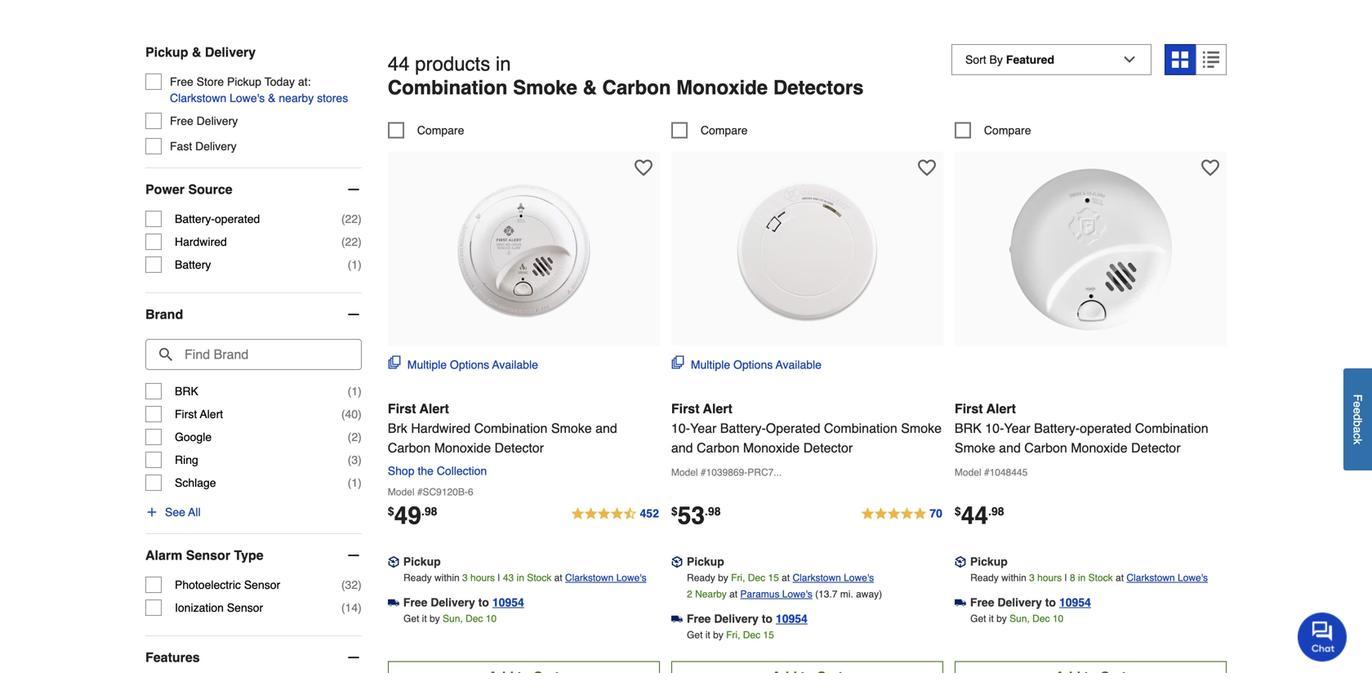 Task type: locate. For each thing, give the bounding box(es) containing it.
smoke
[[513, 76, 578, 99], [551, 421, 592, 436], [901, 421, 942, 436], [955, 441, 996, 456]]

) for ionization sensor
[[358, 601, 362, 615]]

monoxide inside first alert brk hardwired combination smoke and carbon monoxide detector
[[434, 441, 491, 456]]

delivery up free store pickup today at:
[[205, 45, 256, 60]]

1 horizontal spatial detector
[[804, 441, 853, 456]]

1 detector from the left
[[495, 441, 544, 456]]

minus image
[[345, 181, 362, 198], [345, 306, 362, 323], [345, 548, 362, 564], [345, 650, 362, 666]]

$ inside $ 44 .98
[[955, 505, 961, 518]]

paramus
[[741, 589, 780, 600]]

| for 43
[[498, 573, 500, 584]]

detector inside first alert 10-year battery-operated combination smoke and carbon monoxide detector
[[804, 441, 853, 456]]

1 for brk
[[352, 385, 358, 398]]

options up first alert brk hardwired combination smoke and carbon monoxide detector
[[450, 358, 490, 372]]

0 vertical spatial 22
[[345, 213, 358, 226]]

alert inside first alert 10-year battery-operated combination smoke and carbon monoxide detector
[[703, 401, 733, 416]]

3 1 from the top
[[352, 476, 358, 490]]

$
[[388, 505, 394, 518], [672, 505, 678, 518], [955, 505, 961, 518]]

minus image inside alarm sensor type button
[[345, 548, 362, 564]]

pickup right pickup image
[[687, 555, 725, 568]]

clarkstown down store
[[170, 92, 227, 105]]

by for 10954 button related to 43
[[430, 613, 440, 625]]

2 10 from the left
[[1053, 613, 1064, 625]]

1 1 from the top
[[352, 258, 358, 271]]

2 .98 from the left
[[705, 505, 721, 518]]

1 options from the left
[[450, 358, 490, 372]]

to down paramus
[[762, 613, 773, 626]]

sensor inside alarm sensor type button
[[186, 548, 230, 563]]

3 clarkstown lowe's button from the left
[[1127, 570, 1209, 586]]

3 down ( 2 )
[[352, 454, 358, 467]]

detector inside first alert brk 10-year battery-operated combination smoke and carbon monoxide detector
[[1132, 441, 1181, 456]]

within left 43
[[435, 573, 460, 584]]

1 horizontal spatial battery-
[[720, 421, 766, 436]]

year inside first alert brk 10-year battery-operated combination smoke and carbon monoxide detector
[[1005, 421, 1031, 436]]

carbon up model # 1039869-prc7...
[[697, 441, 740, 456]]

alert for year
[[703, 401, 733, 416]]

available
[[492, 358, 538, 372], [776, 358, 822, 372]]

.98 down model # 1048445
[[989, 505, 1005, 518]]

.98 down model # sc9120b-6
[[422, 505, 437, 518]]

1
[[352, 258, 358, 271], [352, 385, 358, 398], [352, 476, 358, 490]]

detector inside first alert brk hardwired combination smoke and carbon monoxide detector
[[495, 441, 544, 456]]

1 horizontal spatial model
[[672, 467, 698, 479]]

1 horizontal spatial ready
[[687, 573, 716, 584]]

compare for 5014520201 element
[[985, 124, 1032, 137]]

( for schlage
[[348, 476, 352, 490]]

2 hours from the left
[[1038, 573, 1062, 584]]

2 horizontal spatial in
[[1079, 573, 1086, 584]]

alert up 1048445
[[987, 401, 1016, 416]]

44 inside 44 products in combination smoke & carbon monoxide detectors
[[388, 53, 410, 75]]

2 horizontal spatial #
[[985, 467, 990, 479]]

1 e from the top
[[1352, 401, 1365, 408]]

3 left 43
[[463, 573, 468, 584]]

0 horizontal spatial hours
[[471, 573, 495, 584]]

carbon up 1048445
[[1025, 441, 1068, 456]]

10 ) from the top
[[358, 601, 362, 615]]

pickup image
[[672, 556, 683, 568]]

0 horizontal spatial multiple
[[408, 358, 447, 372]]

ready for ready within 3 hours | 8 in stock at clarkstown lowe's
[[971, 573, 999, 584]]

pickup image for ready within 3 hours | 43 in stock at clarkstown lowe's
[[388, 556, 399, 568]]

free delivery to 10954
[[403, 596, 524, 609], [971, 596, 1092, 609], [687, 613, 808, 626]]

0 horizontal spatial available
[[492, 358, 538, 372]]

$ right the 70
[[955, 505, 961, 518]]

1 for schlage
[[352, 476, 358, 490]]

get for ready within 3 hours | 43 in stock at clarkstown lowe's
[[404, 613, 419, 625]]

1 vertical spatial 44
[[961, 502, 989, 530]]

compare for 1000456445 element
[[701, 124, 748, 137]]

combination
[[388, 76, 508, 99], [474, 421, 548, 436], [824, 421, 898, 436], [1136, 421, 1209, 436]]

10954 button
[[493, 595, 524, 611], [1060, 595, 1092, 611], [776, 611, 808, 627]]

minus image for power source
[[345, 181, 362, 198]]

and
[[596, 421, 618, 436], [672, 441, 693, 456], [999, 441, 1021, 456]]

multiple options available link up operated on the right bottom
[[672, 356, 822, 373]]

options up operated on the right bottom
[[734, 358, 773, 372]]

( for google
[[348, 431, 352, 444]]

combination inside first alert brk hardwired combination smoke and carbon monoxide detector
[[474, 421, 548, 436]]

$ down shop at the left bottom
[[388, 505, 394, 518]]

smoke inside first alert brk hardwired combination smoke and carbon monoxide detector
[[551, 421, 592, 436]]

first up brk
[[388, 401, 416, 416]]

1 horizontal spatial clarkstown lowe's button
[[793, 570, 874, 586]]

2 vertical spatial sensor
[[227, 601, 263, 615]]

2 options from the left
[[734, 358, 773, 372]]

available up operated on the right bottom
[[776, 358, 822, 372]]

2 inside ready by fri, dec 15 at clarkstown lowe's 2 nearby at paramus lowe's (13.7 mi. away)
[[687, 589, 693, 600]]

2 1 from the top
[[352, 385, 358, 398]]

7 ) from the top
[[358, 454, 362, 467]]

get it by sun, dec 10 for ready within 3 hours | 8 in stock at clarkstown lowe's
[[971, 613, 1064, 625]]

0 horizontal spatial year
[[690, 421, 717, 436]]

.98 inside $ 49 .98
[[422, 505, 437, 518]]

in inside 44 products in combination smoke & carbon monoxide detectors
[[496, 53, 511, 75]]

carbon inside 44 products in combination smoke & carbon monoxide detectors
[[603, 76, 671, 99]]

452
[[640, 507, 659, 520]]

10954 down paramus lowe's button
[[776, 613, 808, 626]]

1 horizontal spatial year
[[1005, 421, 1031, 436]]

2 multiple options available from the left
[[691, 358, 822, 372]]

2 truck filled image from the left
[[955, 597, 967, 609]]

1 vertical spatial operated
[[1080, 421, 1132, 436]]

2 compare from the left
[[701, 124, 748, 137]]

first inside first alert 10-year battery-operated combination smoke and carbon monoxide detector
[[672, 401, 700, 416]]

year up model # 1039869-prc7...
[[690, 421, 717, 436]]

in
[[496, 53, 511, 75], [517, 573, 524, 584], [1079, 573, 1086, 584]]

0 horizontal spatial 10
[[486, 613, 497, 625]]

free delivery to 10954 down 43
[[403, 596, 524, 609]]

e
[[1352, 401, 1365, 408], [1352, 408, 1365, 414]]

carbon
[[603, 76, 671, 99], [388, 441, 431, 456], [697, 441, 740, 456], [1025, 441, 1068, 456]]

10954 for 43
[[493, 596, 524, 609]]

0 horizontal spatial sun,
[[443, 613, 463, 625]]

( for hardwired
[[341, 235, 345, 248]]

clarkstown up (13.7 on the bottom right of the page
[[793, 573, 841, 584]]

10 down 'ready within 3 hours | 8 in stock at clarkstown lowe's'
[[1053, 613, 1064, 625]]

3 detector from the left
[[1132, 441, 1181, 456]]

e up the d
[[1352, 401, 1365, 408]]

hours
[[471, 573, 495, 584], [1038, 573, 1062, 584]]

) for photoelectric sensor
[[358, 579, 362, 592]]

1 multiple from the left
[[408, 358, 447, 372]]

53
[[678, 502, 705, 530]]

2 horizontal spatial 3
[[1030, 573, 1035, 584]]

alert up model # 1039869-prc7...
[[703, 401, 733, 416]]

battery- inside first alert 10-year battery-operated combination smoke and carbon monoxide detector
[[720, 421, 766, 436]]

and inside first alert brk hardwired combination smoke and carbon monoxide detector
[[596, 421, 618, 436]]

multiple options available link up first alert brk hardwired combination smoke and carbon monoxide detector
[[388, 356, 538, 373]]

1 horizontal spatial get it by sun, dec 10
[[971, 613, 1064, 625]]

0 horizontal spatial brk
[[175, 385, 198, 398]]

1 vertical spatial sensor
[[244, 579, 280, 592]]

clarkstown
[[170, 92, 227, 105], [565, 573, 614, 584], [793, 573, 841, 584], [1127, 573, 1176, 584]]

truck filled image for ready within 3 hours | 8 in stock at clarkstown lowe's
[[955, 597, 967, 609]]

free for 10954 button to the middle
[[687, 613, 711, 626]]

dec inside ready by fri, dec 15 at clarkstown lowe's 2 nearby at paramus lowe's (13.7 mi. away)
[[748, 573, 766, 584]]

first up model # 1039869-prc7...
[[672, 401, 700, 416]]

truck filled image
[[388, 597, 399, 609], [955, 597, 967, 609]]

1 available from the left
[[492, 358, 538, 372]]

1 horizontal spatial within
[[1002, 573, 1027, 584]]

5 stars image
[[861, 505, 944, 524]]

in for ready within 3 hours | 43 in stock at clarkstown lowe's
[[517, 573, 524, 584]]

clarkstown down 452 "button"
[[565, 573, 614, 584]]

alert inside first alert brk hardwired combination smoke and carbon monoxide detector
[[420, 401, 449, 416]]

minus image for alarm sensor type
[[345, 548, 362, 564]]

1 ( 1 ) from the top
[[348, 258, 362, 271]]

1 horizontal spatial compare
[[701, 124, 748, 137]]

1 vertical spatial ( 1 )
[[348, 385, 362, 398]]

smoke inside 44 products in combination smoke & carbon monoxide detectors
[[513, 76, 578, 99]]

hours left 43
[[471, 573, 495, 584]]

2 minus image from the top
[[345, 306, 362, 323]]

0 horizontal spatial operated
[[215, 213, 260, 226]]

multiple options available link
[[388, 356, 538, 373], [672, 356, 822, 373]]

.98 for 53
[[705, 505, 721, 518]]

pickup image down actual price $44.98 element
[[955, 556, 967, 568]]

0 vertical spatial fri,
[[731, 573, 746, 584]]

1 horizontal spatial hardwired
[[411, 421, 471, 436]]

0 vertical spatial 2
[[352, 431, 358, 444]]

10954 down "8"
[[1060, 596, 1092, 609]]

.98 for 44
[[989, 505, 1005, 518]]

2 detector from the left
[[804, 441, 853, 456]]

products
[[415, 53, 490, 75]]

combination inside first alert brk 10-year battery-operated combination smoke and carbon monoxide detector
[[1136, 421, 1209, 436]]

1 horizontal spatial available
[[776, 358, 822, 372]]

3 $ from the left
[[955, 505, 961, 518]]

1 horizontal spatial |
[[1065, 573, 1068, 584]]

2 horizontal spatial ready
[[971, 573, 999, 584]]

15 up paramus lowe's button
[[768, 573, 779, 584]]

0 vertical spatial 15
[[768, 573, 779, 584]]

by inside ready by fri, dec 15 at clarkstown lowe's 2 nearby at paramus lowe's (13.7 mi. away)
[[718, 573, 729, 584]]

free for 10954 button related to 8
[[971, 596, 995, 609]]

it for ready within 3 hours | 8 in stock at clarkstown lowe's
[[989, 613, 994, 625]]

0 vertical spatial brk
[[175, 385, 198, 398]]

10954 down 43
[[493, 596, 524, 609]]

0 horizontal spatial within
[[435, 573, 460, 584]]

carbon inside first alert brk 10-year battery-operated combination smoke and carbon monoxide detector
[[1025, 441, 1068, 456]]

( for brk
[[348, 385, 352, 398]]

0 horizontal spatial to
[[479, 596, 489, 609]]

ready inside ready by fri, dec 15 at clarkstown lowe's 2 nearby at paramus lowe's (13.7 mi. away)
[[687, 573, 716, 584]]

1 horizontal spatial stock
[[1089, 573, 1113, 584]]

3 minus image from the top
[[345, 548, 362, 564]]

2 horizontal spatial $
[[955, 505, 961, 518]]

$ inside $ 49 .98
[[388, 505, 394, 518]]

1 horizontal spatial to
[[762, 613, 773, 626]]

2 multiple from the left
[[691, 358, 731, 372]]

truck filled image for ready within 3 hours | 43 in stock at clarkstown lowe's
[[388, 597, 399, 609]]

get for ready within 3 hours | 8 in stock at clarkstown lowe's
[[971, 613, 987, 625]]

44
[[388, 53, 410, 75], [961, 502, 989, 530]]

1 horizontal spatial 2
[[687, 589, 693, 600]]

10954
[[493, 596, 524, 609], [1060, 596, 1092, 609], [776, 613, 808, 626]]

$ inside $ 53 .98
[[672, 505, 678, 518]]

within for ready within 3 hours | 8 in stock at clarkstown lowe's
[[1002, 573, 1027, 584]]

and inside first alert 10-year battery-operated combination smoke and carbon monoxide detector
[[672, 441, 693, 456]]

1 horizontal spatial .98
[[705, 505, 721, 518]]

( for battery-operated
[[341, 213, 345, 226]]

at
[[554, 573, 563, 584], [782, 573, 790, 584], [1116, 573, 1124, 584], [730, 589, 738, 600]]

2 year from the left
[[1005, 421, 1031, 436]]

first for brk
[[955, 401, 983, 416]]

available up first alert brk hardwired combination smoke and carbon monoxide detector
[[492, 358, 538, 372]]

year
[[690, 421, 717, 436], [1005, 421, 1031, 436]]

detector
[[495, 441, 544, 456], [804, 441, 853, 456], [1132, 441, 1181, 456]]

model # sc9120b-6
[[388, 487, 474, 498]]

9 ) from the top
[[358, 579, 362, 592]]

to for 8
[[1046, 596, 1056, 609]]

10954 button down 43
[[493, 595, 524, 611]]

6 ) from the top
[[358, 431, 362, 444]]

2 horizontal spatial compare
[[985, 124, 1032, 137]]

f e e d b a c k
[[1352, 394, 1365, 445]]

dec
[[748, 573, 766, 584], [466, 613, 483, 625], [1033, 613, 1050, 625], [743, 630, 761, 641]]

chat invite button image
[[1298, 612, 1348, 662]]

brk up model # 1048445
[[955, 421, 982, 436]]

model left 1039869-
[[672, 467, 698, 479]]

1 sun, from the left
[[443, 613, 463, 625]]

1 horizontal spatial 10
[[1053, 613, 1064, 625]]

to down ready within 3 hours | 43 in stock at clarkstown lowe's
[[479, 596, 489, 609]]

1 vertical spatial 15
[[764, 630, 774, 641]]

within
[[435, 573, 460, 584], [1002, 573, 1027, 584]]

pickup up the "clarkstown lowe's & nearby stores"
[[227, 75, 262, 88]]

minus image inside brand "button"
[[345, 306, 362, 323]]

sun, for ready within 3 hours | 8 in stock at clarkstown lowe's
[[1010, 613, 1030, 625]]

heart outline image
[[918, 159, 936, 177], [1202, 159, 1220, 177]]

2 ( 22 ) from the top
[[341, 235, 362, 248]]

smoke inside first alert brk 10-year battery-operated combination smoke and carbon monoxide detector
[[955, 441, 996, 456]]

2 get it by sun, dec 10 from the left
[[971, 613, 1064, 625]]

2 vertical spatial 1
[[352, 476, 358, 490]]

2 horizontal spatial 10954 button
[[1060, 595, 1092, 611]]

1 horizontal spatial $
[[672, 505, 678, 518]]

2 horizontal spatial battery-
[[1035, 421, 1080, 436]]

2 within from the left
[[1002, 573, 1027, 584]]

2 horizontal spatial .98
[[989, 505, 1005, 518]]

photoelectric
[[175, 579, 241, 592]]

alarm sensor type
[[145, 548, 264, 563]]

1 within from the left
[[435, 573, 460, 584]]

alert
[[420, 401, 449, 416], [703, 401, 733, 416], [987, 401, 1016, 416], [200, 408, 223, 421]]

( for first alert
[[341, 408, 345, 421]]

2 sun, from the left
[[1010, 613, 1030, 625]]

1 horizontal spatial options
[[734, 358, 773, 372]]

14
[[345, 601, 358, 615]]

1 horizontal spatial truck filled image
[[955, 597, 967, 609]]

8
[[1070, 573, 1076, 584]]

& inside 44 products in combination smoke & carbon monoxide detectors
[[583, 76, 597, 99]]

d
[[1352, 414, 1365, 420]]

pickup down actual price $44.98 element
[[971, 555, 1008, 568]]

2 22 from the top
[[345, 235, 358, 248]]

3
[[352, 454, 358, 467], [463, 573, 468, 584], [1030, 573, 1035, 584]]

free delivery to 10954 down "8"
[[971, 596, 1092, 609]]

2 vertical spatial ( 1 )
[[348, 476, 362, 490]]

truck filled image
[[672, 614, 683, 625]]

0 horizontal spatial free delivery to 10954
[[403, 596, 524, 609]]

at right nearby
[[730, 589, 738, 600]]

2 horizontal spatial clarkstown lowe's button
[[1127, 570, 1209, 586]]

1 ( 22 ) from the top
[[341, 213, 362, 226]]

| left 43
[[498, 573, 500, 584]]

1 ready from the left
[[404, 573, 432, 584]]

first for brk
[[388, 401, 416, 416]]

1 horizontal spatial &
[[268, 92, 276, 105]]

0 vertical spatial operated
[[215, 213, 260, 226]]

1 horizontal spatial 10-
[[986, 421, 1005, 436]]

operated
[[215, 213, 260, 226], [1080, 421, 1132, 436]]

fri,
[[731, 573, 746, 584], [726, 630, 741, 641]]

e up b at the right bottom of the page
[[1352, 408, 1365, 414]]

2 available from the left
[[776, 358, 822, 372]]

1 for battery
[[352, 258, 358, 271]]

1 horizontal spatial heart outline image
[[1202, 159, 1220, 177]]

0 horizontal spatial 44
[[388, 53, 410, 75]]

0 horizontal spatial .98
[[422, 505, 437, 518]]

(
[[341, 213, 345, 226], [341, 235, 345, 248], [348, 258, 352, 271], [348, 385, 352, 398], [341, 408, 345, 421], [348, 431, 352, 444], [348, 454, 352, 467], [348, 476, 352, 490], [341, 579, 345, 592], [341, 601, 345, 615]]

0 horizontal spatial $
[[388, 505, 394, 518]]

hours for 43
[[471, 573, 495, 584]]

first inside first alert brk hardwired combination smoke and carbon monoxide detector
[[388, 401, 416, 416]]

1 hours from the left
[[471, 573, 495, 584]]

.98 inside $ 53 .98
[[705, 505, 721, 518]]

0 horizontal spatial 10954
[[493, 596, 524, 609]]

available for first alert 10-year battery-operated combination smoke and carbon monoxide detector image
[[776, 358, 822, 372]]

brk
[[175, 385, 198, 398], [955, 421, 982, 436]]

free delivery to 10954 up get it by fri, dec 15
[[687, 613, 808, 626]]

( 22 ) for battery-operated
[[341, 213, 362, 226]]

sc9120b-
[[423, 487, 468, 498]]

3 ( 1 ) from the top
[[348, 476, 362, 490]]

in right products
[[496, 53, 511, 75]]

1 vertical spatial 2
[[687, 589, 693, 600]]

alert for 10-
[[987, 401, 1016, 416]]

compare inside 5014520201 element
[[985, 124, 1032, 137]]

in right 43
[[517, 573, 524, 584]]

year up 1048445
[[1005, 421, 1031, 436]]

model left 1048445
[[955, 467, 982, 479]]

1 horizontal spatial pickup image
[[955, 556, 967, 568]]

1 clarkstown lowe's button from the left
[[565, 570, 647, 586]]

get it by sun, dec 10 for ready within 3 hours | 43 in stock at clarkstown lowe's
[[404, 613, 497, 625]]

pickup image
[[388, 556, 399, 568], [955, 556, 967, 568]]

0 vertical spatial ( 1 )
[[348, 258, 362, 271]]

to
[[479, 596, 489, 609], [1046, 596, 1056, 609], [762, 613, 773, 626]]

0 horizontal spatial multiple options available link
[[388, 356, 538, 373]]

4 minus image from the top
[[345, 650, 362, 666]]

2 ready from the left
[[687, 573, 716, 584]]

b
[[1352, 420, 1365, 427]]

1 minus image from the top
[[345, 181, 362, 198]]

$ for 49
[[388, 505, 394, 518]]

0 vertical spatial hardwired
[[175, 235, 227, 248]]

carbon inside first alert brk hardwired combination smoke and carbon monoxide detector
[[388, 441, 431, 456]]

multiple options available up operated on the right bottom
[[691, 358, 822, 372]]

1 multiple options available from the left
[[408, 358, 538, 372]]

1 horizontal spatial hours
[[1038, 573, 1062, 584]]

.98 inside $ 44 .98
[[989, 505, 1005, 518]]

1 vertical spatial 1
[[352, 385, 358, 398]]

to down 'ready within 3 hours | 8 in stock at clarkstown lowe's'
[[1046, 596, 1056, 609]]

8 ) from the top
[[358, 476, 362, 490]]

) for schlage
[[358, 476, 362, 490]]

10954 for 8
[[1060, 596, 1092, 609]]

multiple for first alert 10-year battery-operated combination smoke and carbon monoxide detector image
[[691, 358, 731, 372]]

2 stock from the left
[[1089, 573, 1113, 584]]

alert up google
[[200, 408, 223, 421]]

1 10 from the left
[[486, 613, 497, 625]]

at right "8"
[[1116, 573, 1124, 584]]

2 $ from the left
[[672, 505, 678, 518]]

multiple
[[408, 358, 447, 372], [691, 358, 731, 372]]

delivery down 'ready within 3 hours | 8 in stock at clarkstown lowe's'
[[998, 596, 1043, 609]]

2 | from the left
[[1065, 573, 1068, 584]]

free delivery to 10954 for 43
[[403, 596, 524, 609]]

3 left "8"
[[1030, 573, 1035, 584]]

fri, up paramus
[[731, 573, 746, 584]]

1 .98 from the left
[[422, 505, 437, 518]]

1 horizontal spatial multiple
[[691, 358, 731, 372]]

0 vertical spatial sensor
[[186, 548, 230, 563]]

1 horizontal spatial operated
[[1080, 421, 1132, 436]]

battery-
[[175, 213, 215, 226], [720, 421, 766, 436], [1035, 421, 1080, 436]]

1 compare from the left
[[417, 124, 464, 137]]

3 .98 from the left
[[989, 505, 1005, 518]]

1 horizontal spatial brk
[[955, 421, 982, 436]]

in right "8"
[[1079, 573, 1086, 584]]

4 ) from the top
[[358, 385, 362, 398]]

stock right "8"
[[1089, 573, 1113, 584]]

0 horizontal spatial heart outline image
[[918, 159, 936, 177]]

| left "8"
[[1065, 573, 1068, 584]]

hardwired
[[175, 235, 227, 248], [411, 421, 471, 436]]

by for 10954 button to the middle
[[713, 630, 724, 641]]

ready down actual price $49.98 element on the bottom left of the page
[[404, 573, 432, 584]]

10954 button down paramus lowe's button
[[776, 611, 808, 627]]

) for ring
[[358, 454, 362, 467]]

stock
[[527, 573, 552, 584], [1089, 573, 1113, 584]]

1 horizontal spatial it
[[706, 630, 711, 641]]

clarkstown lowe's & nearby stores button
[[170, 90, 348, 106]]

clarkstown lowe's button
[[565, 570, 647, 586], [793, 570, 874, 586], [1127, 570, 1209, 586]]

10-
[[672, 421, 690, 436], [986, 421, 1005, 436]]

( for ionization sensor
[[341, 601, 345, 615]]

3 ) from the top
[[358, 258, 362, 271]]

brk inside first alert brk 10-year battery-operated combination smoke and carbon monoxide detector
[[955, 421, 982, 436]]

multiple options available for first alert brk hardwired combination smoke and carbon monoxide detector image
[[408, 358, 538, 372]]

1 horizontal spatial #
[[701, 467, 706, 479]]

2 pickup image from the left
[[955, 556, 967, 568]]

brk up first alert on the left of page
[[175, 385, 198, 398]]

monoxide inside first alert brk 10-year battery-operated combination smoke and carbon monoxide detector
[[1071, 441, 1128, 456]]

2 ) from the top
[[358, 235, 362, 248]]

0 horizontal spatial |
[[498, 573, 500, 584]]

10- inside first alert 10-year battery-operated combination smoke and carbon monoxide detector
[[672, 421, 690, 436]]

2 up ( 3 )
[[352, 431, 358, 444]]

free
[[170, 75, 193, 88], [170, 114, 193, 128], [403, 596, 428, 609], [971, 596, 995, 609], [687, 613, 711, 626]]

pickup down actual price $49.98 element on the bottom left of the page
[[403, 555, 441, 568]]

a
[[1352, 427, 1365, 433]]

options for first alert brk hardwired combination smoke and carbon monoxide detector image
[[450, 358, 490, 372]]

( 40 )
[[341, 408, 362, 421]]

2 multiple options available link from the left
[[672, 356, 822, 373]]

monoxide inside first alert 10-year battery-operated combination smoke and carbon monoxide detector
[[743, 441, 800, 456]]

) for brk
[[358, 385, 362, 398]]

1 horizontal spatial free delivery to 10954
[[687, 613, 808, 626]]

1 truck filled image from the left
[[388, 597, 399, 609]]

model
[[672, 467, 698, 479], [955, 467, 982, 479], [388, 487, 415, 498]]

by for 10954 button related to 8
[[997, 613, 1007, 625]]

1 heart outline image from the left
[[918, 159, 936, 177]]

fri, down nearby
[[726, 630, 741, 641]]

2 e from the top
[[1352, 408, 1365, 414]]

minus image for features
[[345, 650, 362, 666]]

1 pickup image from the left
[[388, 556, 399, 568]]

1 10- from the left
[[672, 421, 690, 436]]

10
[[486, 613, 497, 625], [1053, 613, 1064, 625]]

2 10- from the left
[[986, 421, 1005, 436]]

1 get it by sun, dec 10 from the left
[[404, 613, 497, 625]]

stock for 43
[[527, 573, 552, 584]]

multiple options available up first alert brk hardwired combination smoke and carbon monoxide detector
[[408, 358, 538, 372]]

1 horizontal spatial sun,
[[1010, 613, 1030, 625]]

0 vertical spatial 44
[[388, 53, 410, 75]]

model # 1048445
[[955, 467, 1028, 479]]

|
[[498, 573, 500, 584], [1065, 573, 1068, 584]]

operated inside first alert brk 10-year battery-operated combination smoke and carbon monoxide detector
[[1080, 421, 1132, 436]]

0 horizontal spatial multiple options available
[[408, 358, 538, 372]]

3 for ready within 3 hours | 8 in stock at clarkstown lowe's
[[1030, 573, 1035, 584]]

multiple options available for first alert 10-year battery-operated combination smoke and carbon monoxide detector image
[[691, 358, 822, 372]]

pickup image down 49 at the left of the page
[[388, 556, 399, 568]]

0 horizontal spatial model
[[388, 487, 415, 498]]

heart outline image
[[635, 159, 653, 177]]

1 horizontal spatial multiple options available
[[691, 358, 822, 372]]

compare inside 3031833 element
[[417, 124, 464, 137]]

10 down ready within 3 hours | 43 in stock at clarkstown lowe's
[[486, 613, 497, 625]]

2 left nearby
[[687, 589, 693, 600]]

0 horizontal spatial battery-
[[175, 213, 215, 226]]

options for first alert 10-year battery-operated combination smoke and carbon monoxide detector image
[[734, 358, 773, 372]]

battery- inside first alert brk 10-year battery-operated combination smoke and carbon monoxide detector
[[1035, 421, 1080, 436]]

1 $ from the left
[[388, 505, 394, 518]]

multiple for first alert brk hardwired combination smoke and carbon monoxide detector image
[[408, 358, 447, 372]]

$ right 452
[[672, 505, 678, 518]]

2 horizontal spatial and
[[999, 441, 1021, 456]]

pickup
[[145, 45, 188, 60], [227, 75, 262, 88], [403, 555, 441, 568], [687, 555, 725, 568], [971, 555, 1008, 568]]

70
[[930, 507, 943, 520]]

0 horizontal spatial in
[[496, 53, 511, 75]]

44 left products
[[388, 53, 410, 75]]

brand
[[145, 307, 183, 322]]

# down the 'the'
[[417, 487, 423, 498]]

carbon up heart outline icon
[[603, 76, 671, 99]]

1 horizontal spatial and
[[672, 441, 693, 456]]

1 horizontal spatial 3
[[463, 573, 468, 584]]

at right 43
[[554, 573, 563, 584]]

monoxide
[[677, 76, 768, 99], [434, 441, 491, 456], [743, 441, 800, 456], [1071, 441, 1128, 456]]

minus image inside features 'button'
[[345, 650, 362, 666]]

hours left "8"
[[1038, 573, 1062, 584]]

nearby
[[279, 92, 314, 105]]

hardwired up shop the collection link
[[411, 421, 471, 436]]

2 horizontal spatial free delivery to 10954
[[971, 596, 1092, 609]]

within left "8"
[[1002, 573, 1027, 584]]

10- up model # 1039869-prc7...
[[672, 421, 690, 436]]

1 22 from the top
[[345, 213, 358, 226]]

sensor down alarm sensor type button
[[244, 579, 280, 592]]

ready within 3 hours | 8 in stock at clarkstown lowe's
[[971, 573, 1209, 584]]

it for ready within 3 hours | 43 in stock at clarkstown lowe's
[[422, 613, 427, 625]]

0 vertical spatial ( 22 )
[[341, 213, 362, 226]]

1 vertical spatial ( 22 )
[[341, 235, 362, 248]]

3 ready from the left
[[971, 573, 999, 584]]

1 stock from the left
[[527, 573, 552, 584]]

get it by fri, dec 15
[[687, 630, 774, 641]]

alert up shop the collection
[[420, 401, 449, 416]]

minus image inside power source button
[[345, 181, 362, 198]]

clarkstown inside button
[[170, 92, 227, 105]]

carbon down brk
[[388, 441, 431, 456]]

delivery up get it by fri, dec 15
[[714, 613, 759, 626]]

stock right 43
[[527, 573, 552, 584]]

0 horizontal spatial clarkstown lowe's button
[[565, 570, 647, 586]]

compare inside 1000456445 element
[[701, 124, 748, 137]]

| for 8
[[1065, 573, 1068, 584]]

dec up paramus
[[748, 573, 766, 584]]

ready down actual price $44.98 element
[[971, 573, 999, 584]]

sensor down photoelectric sensor at the left
[[227, 601, 263, 615]]

.98 down model # 1039869-prc7...
[[705, 505, 721, 518]]

battery-operated
[[175, 213, 260, 226]]

2 ( 1 ) from the top
[[348, 385, 362, 398]]

multiple options available
[[408, 358, 538, 372], [691, 358, 822, 372]]

first inside first alert brk 10-year battery-operated combination smoke and carbon monoxide detector
[[955, 401, 983, 416]]

40
[[345, 408, 358, 421]]

5 ) from the top
[[358, 408, 362, 421]]

0 horizontal spatial truck filled image
[[388, 597, 399, 609]]

1 year from the left
[[690, 421, 717, 436]]

model for and
[[672, 467, 698, 479]]

1 | from the left
[[498, 573, 500, 584]]

clarkstown right "8"
[[1127, 573, 1176, 584]]

( for battery
[[348, 258, 352, 271]]

( 1 ) for brk
[[348, 385, 362, 398]]

3 compare from the left
[[985, 124, 1032, 137]]

model down shop at the left bottom
[[388, 487, 415, 498]]

alert inside first alert brk 10-year battery-operated combination smoke and carbon monoxide detector
[[987, 401, 1016, 416]]

features button
[[145, 637, 362, 673]]

1 multiple options available link from the left
[[388, 356, 538, 373]]

15 down paramus lowe's button
[[764, 630, 774, 641]]

and inside first alert brk 10-year battery-operated combination smoke and carbon monoxide detector
[[999, 441, 1021, 456]]

1 ) from the top
[[358, 213, 362, 226]]

2 horizontal spatial model
[[955, 467, 982, 479]]



Task type: describe. For each thing, give the bounding box(es) containing it.
pickup up 'free delivery'
[[145, 45, 188, 60]]

1 horizontal spatial get
[[687, 630, 703, 641]]

to for 43
[[479, 596, 489, 609]]

1048445
[[990, 467, 1028, 479]]

combination inside first alert 10-year battery-operated combination smoke and carbon monoxide detector
[[824, 421, 898, 436]]

all
[[188, 506, 201, 519]]

dec down ready within 3 hours | 43 in stock at clarkstown lowe's
[[466, 613, 483, 625]]

ring
[[175, 454, 198, 467]]

operated
[[766, 421, 821, 436]]

452 button
[[571, 505, 660, 524]]

photoelectric sensor
[[175, 579, 280, 592]]

$ 49 .98
[[388, 502, 437, 530]]

features
[[145, 650, 200, 665]]

0 horizontal spatial #
[[417, 487, 423, 498]]

alert for hardwired
[[420, 401, 449, 416]]

sun, for ready within 3 hours | 43 in stock at clarkstown lowe's
[[443, 613, 463, 625]]

free store pickup today at:
[[170, 75, 311, 88]]

4.5 stars image
[[571, 505, 660, 524]]

dec down paramus
[[743, 630, 761, 641]]

clarkstown lowe's & nearby stores
[[170, 92, 348, 105]]

first for 10-
[[672, 401, 700, 416]]

carbon inside first alert 10-year battery-operated combination smoke and carbon monoxide detector
[[697, 441, 740, 456]]

1000456445 element
[[672, 122, 748, 139]]

3031833 element
[[388, 122, 464, 139]]

pickup image for ready within 3 hours | 8 in stock at clarkstown lowe's
[[955, 556, 967, 568]]

49
[[394, 502, 422, 530]]

first alert 10-year battery-operated combination smoke and carbon monoxide detector image
[[718, 160, 897, 340]]

clarkstown inside ready by fri, dec 15 at clarkstown lowe's 2 nearby at paramus lowe's (13.7 mi. away)
[[793, 573, 841, 584]]

2 clarkstown lowe's button from the left
[[793, 570, 874, 586]]

Find Brand text field
[[145, 339, 362, 370]]

1 horizontal spatial 44
[[961, 502, 989, 530]]

power
[[145, 182, 185, 197]]

) for google
[[358, 431, 362, 444]]

6
[[468, 487, 474, 498]]

actual price $53.98 element
[[672, 502, 721, 530]]

70 button
[[861, 505, 944, 524]]

fast
[[170, 140, 192, 153]]

0 horizontal spatial hardwired
[[175, 235, 227, 248]]

pickup for pickup image
[[687, 555, 725, 568]]

at:
[[298, 75, 311, 88]]

nearby
[[695, 589, 727, 600]]

ionization
[[175, 601, 224, 615]]

1 horizontal spatial 10954
[[776, 613, 808, 626]]

shop
[[388, 465, 415, 478]]

free delivery
[[170, 114, 238, 128]]

sensor for ionization
[[227, 601, 263, 615]]

22 for battery-operated
[[345, 213, 358, 226]]

store
[[197, 75, 224, 88]]

# for and
[[701, 467, 706, 479]]

ready by fri, dec 15 at clarkstown lowe's 2 nearby at paramus lowe's (13.7 mi. away)
[[687, 573, 883, 600]]

& inside button
[[268, 92, 276, 105]]

15 inside ready by fri, dec 15 at clarkstown lowe's 2 nearby at paramus lowe's (13.7 mi. away)
[[768, 573, 779, 584]]

actual price $49.98 element
[[388, 502, 437, 530]]

( 14 )
[[341, 601, 362, 615]]

lowe's inside button
[[230, 92, 265, 105]]

dec down 'ready within 3 hours | 8 in stock at clarkstown lowe's'
[[1033, 613, 1050, 625]]

model for smoke
[[955, 467, 982, 479]]

( 1 ) for battery
[[348, 258, 362, 271]]

free delivery to 10954 for 8
[[971, 596, 1092, 609]]

in for ready within 3 hours | 8 in stock at clarkstown lowe's
[[1079, 573, 1086, 584]]

the
[[418, 465, 434, 478]]

first alert brk hardwired combination smoke and carbon monoxide detector image
[[434, 160, 614, 340]]

.98 for 49
[[422, 505, 437, 518]]

minus image for brand
[[345, 306, 362, 323]]

fast delivery
[[170, 140, 237, 153]]

today
[[265, 75, 295, 88]]

at up paramus lowe's button
[[782, 573, 790, 584]]

( 2 )
[[348, 431, 362, 444]]

compare for 3031833 element
[[417, 124, 464, 137]]

) for battery
[[358, 258, 362, 271]]

10 for 43
[[486, 613, 497, 625]]

plus image
[[145, 506, 159, 519]]

see all
[[165, 506, 201, 519]]

combination inside 44 products in combination smoke & carbon monoxide detectors
[[388, 76, 508, 99]]

10- inside first alert brk 10-year battery-operated combination smoke and carbon monoxide detector
[[986, 421, 1005, 436]]

clarkstown lowe's button for ready within 3 hours | 43 in stock at clarkstown lowe's
[[565, 570, 647, 586]]

ionization sensor
[[175, 601, 263, 615]]

shop the collection
[[388, 465, 487, 478]]

model # 1039869-prc7...
[[672, 467, 782, 479]]

) for battery-operated
[[358, 213, 362, 226]]

brand button
[[145, 293, 362, 336]]

(13.7
[[816, 589, 838, 600]]

hours for 8
[[1038, 573, 1062, 584]]

$ for 53
[[672, 505, 678, 518]]

grid view image
[[1173, 52, 1189, 68]]

10954 button for 43
[[493, 595, 524, 611]]

see all button
[[145, 504, 201, 521]]

first alert brk hardwired combination smoke and carbon monoxide detector
[[388, 401, 618, 456]]

smoke inside first alert 10-year battery-operated combination smoke and carbon monoxide detector
[[901, 421, 942, 436]]

first alert brk 10-year battery-operated combination smoke and carbon monoxide detector image
[[1001, 160, 1181, 340]]

f e e d b a c k button
[[1344, 368, 1373, 470]]

( 22 ) for hardwired
[[341, 235, 362, 248]]

away)
[[856, 589, 883, 600]]

( for photoelectric sensor
[[341, 579, 345, 592]]

google
[[175, 431, 212, 444]]

ready for ready within 3 hours | 43 in stock at clarkstown lowe's
[[404, 573, 432, 584]]

# for smoke
[[985, 467, 990, 479]]

free for 10954 button related to 43
[[403, 596, 428, 609]]

5014520201 element
[[955, 122, 1032, 139]]

stock for 8
[[1089, 573, 1113, 584]]

0 horizontal spatial 3
[[352, 454, 358, 467]]

first alert
[[175, 408, 223, 421]]

type
[[234, 548, 264, 563]]

collection
[[437, 465, 487, 478]]

actual price $44.98 element
[[955, 502, 1005, 530]]

( for ring
[[348, 454, 352, 467]]

10 for 8
[[1053, 613, 1064, 625]]

c
[[1352, 433, 1365, 439]]

3 for ready within 3 hours | 43 in stock at clarkstown lowe's
[[463, 573, 468, 584]]

power source
[[145, 182, 233, 197]]

delivery up fast delivery at the top left of page
[[197, 114, 238, 128]]

) for first alert
[[358, 408, 362, 421]]

43
[[503, 573, 514, 584]]

delivery down 'free delivery'
[[195, 140, 237, 153]]

1039869-
[[706, 467, 748, 479]]

multiple options available link for first alert brk hardwired combination smoke and carbon monoxide detector image
[[388, 356, 538, 373]]

0 horizontal spatial 2
[[352, 431, 358, 444]]

0 horizontal spatial &
[[192, 45, 201, 60]]

see
[[165, 506, 185, 519]]

alarm
[[145, 548, 183, 563]]

schlage
[[175, 476, 216, 490]]

44 products in combination smoke & carbon monoxide detectors
[[388, 53, 864, 99]]

fri, inside ready by fri, dec 15 at clarkstown lowe's 2 nearby at paramus lowe's (13.7 mi. away)
[[731, 573, 746, 584]]

( 3 )
[[348, 454, 362, 467]]

10954 button for 8
[[1060, 595, 1092, 611]]

paramus lowe's button
[[741, 586, 813, 603]]

) for hardwired
[[358, 235, 362, 248]]

sensor for photoelectric
[[244, 579, 280, 592]]

battery
[[175, 258, 211, 271]]

monoxide inside 44 products in combination smoke & carbon monoxide detectors
[[677, 76, 768, 99]]

k
[[1352, 439, 1365, 445]]

year inside first alert 10-year battery-operated combination smoke and carbon monoxide detector
[[690, 421, 717, 436]]

1 horizontal spatial 10954 button
[[776, 611, 808, 627]]

within for ready within 3 hours | 43 in stock at clarkstown lowe's
[[435, 573, 460, 584]]

shop the collection link
[[388, 465, 494, 478]]

power source button
[[145, 168, 362, 211]]

2 heart outline image from the left
[[1202, 159, 1220, 177]]

available for first alert brk hardwired combination smoke and carbon monoxide detector image
[[492, 358, 538, 372]]

delivery down ready within 3 hours | 43 in stock at clarkstown lowe's
[[431, 596, 475, 609]]

( 32 )
[[341, 579, 362, 592]]

first up google
[[175, 408, 197, 421]]

stores
[[317, 92, 348, 105]]

list view image
[[1204, 52, 1220, 68]]

1 vertical spatial fri,
[[726, 630, 741, 641]]

$ 53 .98
[[672, 502, 721, 530]]

hardwired inside first alert brk hardwired combination smoke and carbon monoxide detector
[[411, 421, 471, 436]]

brk
[[388, 421, 408, 436]]

mi.
[[841, 589, 854, 600]]

detectors
[[774, 76, 864, 99]]

source
[[188, 182, 233, 197]]

32
[[345, 579, 358, 592]]

sensor for alarm
[[186, 548, 230, 563]]

$ 44 .98
[[955, 502, 1005, 530]]

22 for hardwired
[[345, 235, 358, 248]]

$ for 44
[[955, 505, 961, 518]]

multiple options available link for first alert 10-year battery-operated combination smoke and carbon monoxide detector image
[[672, 356, 822, 373]]

ready for ready by fri, dec 15 at clarkstown lowe's 2 nearby at paramus lowe's (13.7 mi. away)
[[687, 573, 716, 584]]

f
[[1352, 394, 1365, 401]]

first alert 10-year battery-operated combination smoke and carbon monoxide detector
[[672, 401, 942, 456]]

pickup & delivery
[[145, 45, 256, 60]]

pickup for pickup icon related to ready within 3 hours | 43 in stock at clarkstown lowe's
[[403, 555, 441, 568]]

alarm sensor type button
[[145, 534, 362, 577]]

ready within 3 hours | 43 in stock at clarkstown lowe's
[[404, 573, 647, 584]]

first alert brk 10-year battery-operated combination smoke and carbon monoxide detector
[[955, 401, 1209, 456]]

( 1 ) for schlage
[[348, 476, 362, 490]]

clarkstown lowe's button for ready within 3 hours | 8 in stock at clarkstown lowe's
[[1127, 570, 1209, 586]]

prc7...
[[748, 467, 782, 479]]



Task type: vqa. For each thing, say whether or not it's contained in the screenshot.
ready for Ready within 3 hours | 8 in Stock at Clarkstown Lowe's
yes



